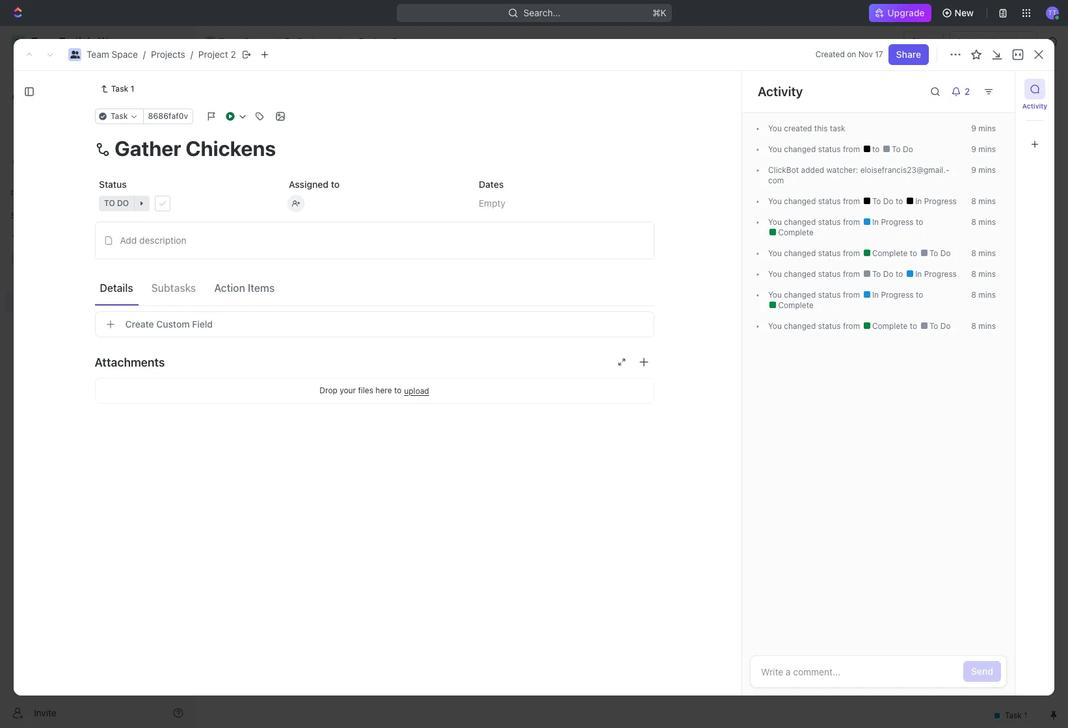 Task type: locate. For each thing, give the bounding box(es) containing it.
9 mins from the top
[[979, 322, 996, 331]]

spaces
[[10, 211, 38, 221]]

add description
[[120, 235, 186, 246]]

2 9 from the top
[[972, 144, 977, 154]]

1 vertical spatial share
[[897, 49, 922, 60]]

0 horizontal spatial team space link
[[87, 49, 138, 60]]

team
[[219, 36, 241, 47], [87, 49, 109, 60]]

board link
[[240, 117, 268, 135]]

do inside dropdown button
[[117, 199, 129, 208]]

task for task 2
[[262, 249, 282, 260]]

projects
[[297, 36, 332, 47], [151, 49, 185, 60]]

1 horizontal spatial project 2 link
[[343, 34, 401, 49]]

task 2
[[262, 249, 290, 260]]

6 changed status from from the top
[[782, 290, 863, 300]]

clickbot
[[769, 165, 799, 175]]

to do
[[890, 144, 914, 154], [871, 197, 896, 206], [104, 199, 129, 208], [928, 249, 951, 258], [871, 269, 896, 279], [241, 308, 266, 318], [928, 322, 951, 331]]

0 vertical spatial add
[[975, 83, 992, 94]]

1 horizontal spatial user group image
[[207, 38, 215, 45]]

add inside button
[[975, 83, 992, 94]]

3 changed status from from the top
[[782, 217, 863, 227]]

projects up "8686faf0v"
[[151, 49, 185, 60]]

add
[[975, 83, 992, 94], [120, 235, 137, 246]]

add task button
[[967, 79, 1022, 100]]

1 horizontal spatial projects
[[297, 36, 332, 47]]

1 horizontal spatial add
[[975, 83, 992, 94]]

details
[[100, 282, 133, 294]]

add inside button
[[120, 235, 137, 246]]

tt button
[[1043, 3, 1063, 23]]

user group image down spaces
[[13, 255, 23, 263]]

you created this task
[[769, 124, 846, 133]]

project 2 link
[[343, 34, 401, 49], [198, 49, 236, 60]]

Edit task name text field
[[95, 136, 654, 161]]

8686faf0v button
[[143, 109, 193, 124]]

projects left project 2
[[297, 36, 332, 47]]

6 you from the top
[[769, 269, 782, 279]]

automations button
[[951, 32, 1018, 51]]

1 vertical spatial user group image
[[13, 255, 23, 263]]

0 vertical spatial 1
[[131, 84, 134, 94]]

2 8 mins from the top
[[972, 217, 996, 227]]

3 status from the top
[[819, 217, 841, 227]]

0 horizontal spatial space
[[112, 49, 138, 60]]

1 9 mins from the top
[[972, 124, 996, 133]]

0 horizontal spatial 1
[[131, 84, 134, 94]]

projects link up "8686faf0v"
[[151, 49, 185, 60]]

4 status from the top
[[819, 249, 841, 258]]

to
[[873, 144, 882, 154], [892, 144, 901, 154], [331, 179, 339, 190], [873, 197, 882, 206], [896, 197, 906, 206], [104, 199, 115, 208], [916, 217, 924, 227], [910, 249, 920, 258], [930, 249, 939, 258], [873, 269, 882, 279], [896, 269, 906, 279], [916, 290, 924, 300], [241, 308, 252, 318], [910, 322, 920, 331], [930, 322, 939, 331], [394, 386, 402, 396]]

from
[[843, 144, 861, 154], [843, 197, 861, 206], [843, 217, 861, 227], [843, 249, 861, 258], [843, 269, 861, 279], [843, 290, 861, 300], [843, 322, 861, 331]]

1 vertical spatial projects
[[151, 49, 185, 60]]

1 status from the top
[[819, 144, 841, 154]]

add for add description
[[120, 235, 137, 246]]

2 changed from the top
[[784, 197, 816, 206]]

1 horizontal spatial project
[[359, 36, 390, 47]]

activity
[[758, 84, 803, 99], [1023, 102, 1048, 110]]

6 status from the top
[[819, 290, 841, 300]]

3 you from the top
[[769, 197, 782, 206]]

7 status from the top
[[819, 322, 841, 331]]

action
[[214, 282, 245, 294]]

0 horizontal spatial activity
[[758, 84, 803, 99]]

projects link right team space
[[281, 34, 335, 49]]

add for add task
[[975, 83, 992, 94]]

0 horizontal spatial add
[[120, 235, 137, 246]]

2 vertical spatial 9
[[972, 165, 977, 175]]

add up the customize
[[975, 83, 992, 94]]

you
[[769, 124, 782, 133], [769, 144, 782, 154], [769, 197, 782, 206], [769, 217, 782, 227], [769, 249, 782, 258], [769, 269, 782, 279], [769, 290, 782, 300], [769, 322, 782, 331]]

attachments button
[[95, 347, 654, 378]]

status
[[819, 144, 841, 154], [819, 197, 841, 206], [819, 217, 841, 227], [819, 249, 841, 258], [819, 269, 841, 279], [819, 290, 841, 300], [819, 322, 841, 331]]

share down "upgrade"
[[912, 36, 937, 47]]

to do inside dropdown button
[[104, 199, 129, 208]]

favorites
[[10, 189, 45, 199]]

task up task dropdown button
[[111, 84, 128, 94]]

team for team space / projects / project 2
[[87, 49, 109, 60]]

3 mins from the top
[[979, 165, 996, 175]]

user group image left team space
[[207, 38, 215, 45]]

0 vertical spatial share
[[912, 36, 937, 47]]

1 changed from the top
[[784, 144, 816, 154]]

9 mins for added watcher:
[[972, 165, 996, 175]]

task button
[[95, 109, 143, 124]]

task down task 1 link
[[110, 111, 128, 121]]

space
[[244, 36, 270, 47], [112, 49, 138, 60]]

8
[[972, 197, 977, 206], [972, 217, 977, 227], [972, 249, 977, 258], [972, 269, 977, 279], [972, 290, 977, 300], [972, 322, 977, 331]]

created on nov 17
[[816, 49, 884, 59]]

5 you from the top
[[769, 249, 782, 258]]

files
[[358, 386, 374, 396]]

0 horizontal spatial team
[[87, 49, 109, 60]]

1 vertical spatial team
[[87, 49, 109, 60]]

send button
[[964, 662, 1002, 683]]

2 vertical spatial 9 mins
[[972, 165, 996, 175]]

changed status from
[[782, 144, 863, 154], [782, 197, 863, 206], [782, 217, 863, 227], [782, 249, 863, 258], [782, 269, 863, 279], [782, 290, 863, 300], [782, 322, 863, 331]]

nov
[[859, 49, 873, 59]]

task right 2 dropdown button
[[994, 83, 1014, 94]]

task left 1 button at the top of the page
[[262, 249, 282, 260]]

1 vertical spatial 9 mins
[[972, 144, 996, 154]]

3 changed from the top
[[784, 217, 816, 227]]

9
[[972, 124, 977, 133], [972, 144, 977, 154], [972, 165, 977, 175]]

mins
[[979, 124, 996, 133], [979, 144, 996, 154], [979, 165, 996, 175], [979, 197, 996, 206], [979, 217, 996, 227], [979, 249, 996, 258], [979, 269, 996, 279], [979, 290, 996, 300], [979, 322, 996, 331]]

0 horizontal spatial user group image
[[13, 255, 23, 263]]

custom
[[156, 319, 190, 330]]

1 changed status from from the top
[[782, 144, 863, 154]]

0 vertical spatial team
[[219, 36, 241, 47]]

complete
[[776, 228, 814, 238], [871, 249, 910, 258], [776, 301, 814, 310], [871, 322, 910, 331]]

1 vertical spatial activity
[[1023, 102, 1048, 110]]

to do button
[[95, 192, 274, 215]]

4 changed from the top
[[784, 249, 816, 258]]

space for team space / projects / project 2
[[112, 49, 138, 60]]

1 horizontal spatial space
[[244, 36, 270, 47]]

6 changed from the top
[[784, 290, 816, 300]]

2 status from the top
[[819, 197, 841, 206]]

1 horizontal spatial team
[[219, 36, 241, 47]]

1 vertical spatial 1
[[305, 249, 309, 259]]

user group image
[[207, 38, 215, 45], [13, 255, 23, 263]]

0 vertical spatial 9 mins
[[972, 124, 996, 133]]

in
[[241, 184, 250, 193], [916, 197, 922, 206], [873, 217, 879, 227], [916, 269, 922, 279], [873, 290, 879, 300]]

1 horizontal spatial 1
[[305, 249, 309, 259]]

5 changed from the top
[[784, 269, 816, 279]]

share for share button under "upgrade"
[[912, 36, 937, 47]]

task for task 1
[[111, 84, 128, 94]]

4 from from the top
[[843, 249, 861, 258]]

1 8 mins from the top
[[972, 197, 996, 206]]

1 vertical spatial add
[[120, 235, 137, 246]]

added watcher:
[[799, 165, 861, 175]]

on
[[848, 49, 857, 59]]

0 horizontal spatial project
[[198, 49, 228, 60]]

0 vertical spatial projects
[[297, 36, 332, 47]]

0 vertical spatial space
[[244, 36, 270, 47]]

4 mins from the top
[[979, 197, 996, 206]]

9 mins
[[972, 124, 996, 133], [972, 144, 996, 154], [972, 165, 996, 175]]

1 you from the top
[[769, 124, 782, 133]]

4 8 from the top
[[972, 269, 977, 279]]

5 8 mins from the top
[[972, 290, 996, 300]]

Search tasks... text field
[[907, 148, 1037, 167]]

1 vertical spatial 9
[[972, 144, 977, 154]]

in progress
[[241, 184, 294, 193], [914, 197, 957, 206], [871, 217, 916, 227], [914, 269, 957, 279], [871, 290, 916, 300]]

team for team space
[[219, 36, 241, 47]]

1 9 from the top
[[972, 124, 977, 133]]

customize button
[[941, 117, 1007, 135]]

team space link
[[202, 34, 273, 49], [87, 49, 138, 60]]

1 right task 2
[[305, 249, 309, 259]]

8 mins
[[972, 197, 996, 206], [972, 217, 996, 227], [972, 249, 996, 258], [972, 269, 996, 279], [972, 290, 996, 300], [972, 322, 996, 331]]

3 9 mins from the top
[[972, 165, 996, 175]]

task
[[830, 124, 846, 133]]

2
[[392, 36, 398, 47], [231, 49, 236, 60], [965, 86, 971, 97], [309, 184, 314, 193], [284, 249, 290, 260], [281, 308, 286, 318]]

watcher:
[[827, 165, 859, 175]]

5 mins from the top
[[979, 217, 996, 227]]

task inside dropdown button
[[110, 111, 128, 121]]

upload button
[[404, 386, 429, 396]]

status
[[99, 179, 126, 190]]

1 vertical spatial project
[[198, 49, 228, 60]]

task for task
[[110, 111, 128, 121]]

17
[[876, 49, 884, 59]]

drop your files here to upload
[[320, 386, 429, 396]]

share right 17
[[897, 49, 922, 60]]

create
[[125, 319, 154, 330]]

dates
[[479, 179, 504, 190]]

1 up task dropdown button
[[131, 84, 134, 94]]

1 8 from the top
[[972, 197, 977, 206]]

tree
[[5, 226, 189, 402]]

1 vertical spatial space
[[112, 49, 138, 60]]

0 vertical spatial 9
[[972, 124, 977, 133]]

0 vertical spatial user group image
[[207, 38, 215, 45]]

3 from from the top
[[843, 217, 861, 227]]

3 9 from the top
[[972, 165, 977, 175]]

activity inside the task sidebar navigation tab list
[[1023, 102, 1048, 110]]

project
[[359, 36, 390, 47], [198, 49, 228, 60]]

0 vertical spatial activity
[[758, 84, 803, 99]]

share button
[[904, 31, 945, 52], [889, 44, 929, 65]]

eloisefrancis23@gmail.
[[861, 165, 950, 175]]

add left the description
[[120, 235, 137, 246]]

home
[[31, 68, 56, 79]]

create custom field button
[[95, 312, 654, 338]]

user group image
[[70, 51, 80, 59]]

sidebar navigation
[[0, 26, 195, 729]]

1 horizontal spatial activity
[[1023, 102, 1048, 110]]

/
[[276, 36, 279, 47], [338, 36, 340, 47], [143, 49, 146, 60], [191, 49, 193, 60]]

9 mins for changed status from
[[972, 144, 996, 154]]

0 horizontal spatial projects
[[151, 49, 185, 60]]

empty
[[479, 198, 505, 209]]

subtasks button
[[146, 276, 201, 300]]

do
[[903, 144, 914, 154], [884, 197, 894, 206], [117, 199, 129, 208], [941, 249, 951, 258], [884, 269, 894, 279], [254, 308, 266, 318], [941, 322, 951, 331]]

2 9 mins from the top
[[972, 144, 996, 154]]

home link
[[5, 63, 189, 84]]



Task type: describe. For each thing, give the bounding box(es) containing it.
automations
[[957, 36, 1011, 47]]

5 changed status from from the top
[[782, 269, 863, 279]]

3 8 from the top
[[972, 249, 977, 258]]

favorites button
[[5, 186, 50, 202]]

inbox
[[31, 90, 54, 101]]

6 mins from the top
[[979, 249, 996, 258]]

assigned to
[[289, 179, 339, 190]]

space for team space
[[244, 36, 270, 47]]

task 1 link
[[95, 81, 140, 97]]

here
[[376, 386, 392, 396]]

8 mins from the top
[[979, 290, 996, 300]]

7 changed status from from the top
[[782, 322, 863, 331]]

2 button
[[946, 81, 979, 102]]

share button right 17
[[889, 44, 929, 65]]

7 from from the top
[[843, 322, 861, 331]]

7 mins from the top
[[979, 269, 996, 279]]

invite
[[34, 708, 56, 719]]

upgrade link
[[870, 4, 932, 22]]

action items
[[214, 282, 275, 294]]

task inside button
[[994, 83, 1014, 94]]

team space
[[219, 36, 270, 47]]

task sidebar content section
[[739, 71, 1015, 696]]

1 inside button
[[305, 249, 309, 259]]

share button down "upgrade"
[[904, 31, 945, 52]]

1 mins from the top
[[979, 124, 996, 133]]

4 8 mins from the top
[[972, 269, 996, 279]]

9 for added watcher:
[[972, 165, 977, 175]]

7 changed from the top
[[784, 322, 816, 331]]

customize
[[958, 120, 1004, 131]]

to inside dropdown button
[[104, 199, 115, 208]]

1 button
[[293, 248, 311, 261]]

created
[[784, 124, 813, 133]]

description
[[139, 235, 186, 246]]

2 from from the top
[[843, 197, 861, 206]]

8686faf0v
[[148, 111, 188, 121]]

board
[[243, 120, 268, 131]]

com
[[769, 165, 950, 185]]

inbox link
[[5, 85, 189, 106]]

your
[[340, 386, 356, 396]]

8 you from the top
[[769, 322, 782, 331]]

2 changed status from from the top
[[782, 197, 863, 206]]

created
[[816, 49, 845, 59]]

search...
[[524, 7, 561, 18]]

4 changed status from from the top
[[782, 249, 863, 258]]

activity inside task sidebar content section
[[758, 84, 803, 99]]

5 from from the top
[[843, 269, 861, 279]]

drop
[[320, 386, 338, 396]]

team space / projects / project 2
[[87, 49, 236, 60]]

task sidebar navigation tab list
[[1021, 79, 1050, 155]]

user group image inside sidebar navigation
[[13, 255, 23, 263]]

tt
[[1049, 9, 1057, 16]]

add task
[[975, 83, 1014, 94]]

action items button
[[209, 276, 280, 300]]

empty button
[[475, 192, 654, 215]]

upgrade
[[888, 7, 925, 18]]

share for share button right of 17
[[897, 49, 922, 60]]

1 horizontal spatial projects link
[[281, 34, 335, 49]]

project 2
[[359, 36, 398, 47]]

new
[[955, 7, 974, 18]]

items
[[248, 282, 275, 294]]

2 you from the top
[[769, 144, 782, 154]]

5 status from the top
[[819, 269, 841, 279]]

4 you from the top
[[769, 217, 782, 227]]

1 from from the top
[[843, 144, 861, 154]]

assigned
[[289, 179, 328, 190]]

new button
[[937, 3, 982, 23]]

task 1
[[111, 84, 134, 94]]

tree inside sidebar navigation
[[5, 226, 189, 402]]

added
[[802, 165, 825, 175]]

field
[[192, 319, 213, 330]]

5 8 from the top
[[972, 290, 977, 300]]

1 horizontal spatial team space link
[[202, 34, 273, 49]]

0 horizontal spatial project 2 link
[[198, 49, 236, 60]]

upload
[[404, 386, 429, 396]]

9 for changed status from
[[972, 144, 977, 154]]

0 vertical spatial project
[[359, 36, 390, 47]]

this
[[815, 124, 828, 133]]

6 8 from the top
[[972, 322, 977, 331]]

details button
[[95, 276, 138, 300]]

2 8 from the top
[[972, 217, 977, 227]]

send
[[972, 666, 994, 678]]

3 8 mins from the top
[[972, 249, 996, 258]]

6 from from the top
[[843, 290, 861, 300]]

2 mins from the top
[[979, 144, 996, 154]]

2 inside dropdown button
[[965, 86, 971, 97]]

7 you from the top
[[769, 290, 782, 300]]

add description button
[[99, 230, 650, 251]]

6 8 mins from the top
[[972, 322, 996, 331]]

attachments
[[95, 356, 165, 369]]

0 horizontal spatial projects link
[[151, 49, 185, 60]]

eloisefrancis23@gmail. com
[[769, 165, 950, 185]]

subtasks
[[151, 282, 196, 294]]

to inside drop your files here to upload
[[394, 386, 402, 396]]

create custom field
[[125, 319, 213, 330]]

⌘k
[[653, 7, 667, 18]]



Task type: vqa. For each thing, say whether or not it's contained in the screenshot.
6th the changed status from from the bottom
yes



